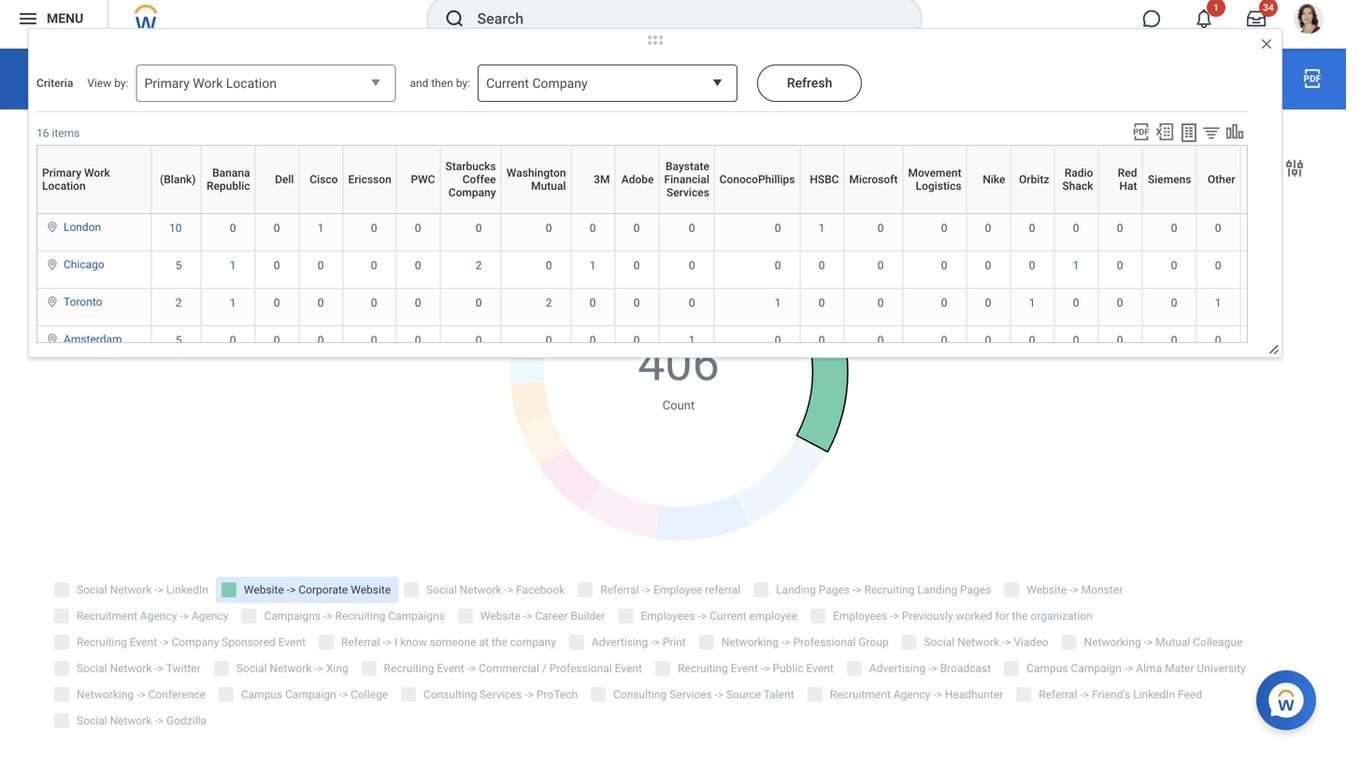 Task type: locate. For each thing, give the bounding box(es) containing it.
34
[[1264, 2, 1274, 13]]

2 5 button from the top
[[176, 333, 185, 348]]

toronto
[[64, 296, 102, 309]]

1 horizontal spatial 2
[[476, 259, 482, 272]]

toolbar
[[1126, 122, 1248, 145]]

0 horizontal spatial 2 button
[[176, 296, 185, 311]]

nike button
[[972, 145, 1018, 213]]

2
[[476, 259, 482, 272], [176, 296, 182, 310], [546, 296, 552, 310]]

company inside dropdown button
[[533, 76, 588, 91]]

1 horizontal spatial by:
[[456, 77, 470, 90]]

london link
[[64, 217, 101, 234]]

location inside dropdown button
[[226, 76, 277, 91]]

and
[[410, 77, 429, 90]]

406
[[638, 335, 720, 392]]

3m button
[[577, 145, 622, 213]]

starbucks coffee company
[[446, 160, 496, 199]]

republic
[[207, 180, 250, 193]]

ericsson
[[348, 173, 392, 186]]

5 down 10 'button'
[[176, 259, 182, 272]]

406 button
[[638, 331, 723, 396]]

2 for 2 button to the left
[[176, 296, 182, 310]]

primary work location inside button
[[42, 166, 110, 193]]

1 horizontal spatial work
[[193, 76, 223, 91]]

1 vertical spatial location
[[42, 180, 86, 193]]

1 vertical spatial 5
[[176, 334, 182, 347]]

include evergreen requisitions element
[[236, 111, 258, 139]]

menu button
[[0, 0, 108, 49]]

movement
[[908, 166, 962, 180]]

1 vertical spatial 5 button
[[176, 333, 185, 348]]

requisitions
[[145, 122, 218, 138]]

primary work location inside dropdown button
[[144, 76, 277, 91]]

location image
[[45, 221, 60, 234], [45, 333, 60, 346]]

recruiting source effectiveness - table image
[[1263, 161, 1284, 182]]

location up london link
[[42, 180, 86, 193]]

(blank) button
[[157, 145, 208, 213]]

1 horizontal spatial company
[[533, 76, 588, 91]]

0 vertical spatial location image
[[45, 221, 60, 234]]

ericsson button
[[348, 145, 404, 213]]

0 horizontal spatial by:
[[114, 77, 129, 90]]

company down "starbucks"
[[449, 186, 496, 199]]

red
[[1118, 166, 1138, 180]]

1 vertical spatial company
[[449, 186, 496, 199]]

count
[[663, 398, 695, 412]]

location image for chicago
[[45, 258, 60, 271]]

financial
[[664, 173, 710, 186]]

0 vertical spatial primary
[[144, 76, 190, 91]]

movement logistics button
[[908, 145, 974, 213]]

primary work location
[[144, 76, 277, 91], [42, 166, 110, 193]]

5 right amsterdam
[[176, 334, 182, 347]]

34 button
[[1236, 0, 1278, 39]]

location image left london
[[45, 221, 60, 234]]

5 button down 10 'button'
[[176, 258, 185, 273]]

evergreen
[[84, 122, 142, 138]]

1 vertical spatial location image
[[45, 296, 60, 309]]

export to worksheets image
[[1178, 122, 1201, 144]]

source
[[129, 68, 188, 90]]

0 horizontal spatial primary
[[42, 166, 81, 180]]

0 vertical spatial location image
[[45, 258, 60, 271]]

primary up requisitions
[[144, 76, 190, 91]]

by: right then
[[456, 77, 470, 90]]

5 button right amsterdam
[[176, 333, 185, 348]]

2 location image from the top
[[45, 296, 60, 309]]

5
[[176, 259, 182, 272], [176, 334, 182, 347]]

2 for 2 button to the middle
[[476, 259, 482, 272]]

10 button
[[169, 221, 185, 236]]

1 vertical spatial location image
[[45, 333, 60, 346]]

0 vertical spatial company
[[533, 76, 588, 91]]

work down evergreen
[[84, 166, 110, 180]]

refresh button
[[758, 65, 862, 102]]

0 horizontal spatial primary work location
[[42, 166, 110, 193]]

profile logan mcneil image
[[1294, 4, 1324, 37]]

1 location image from the top
[[45, 258, 60, 271]]

company up include filled/closed job requisitions element
[[533, 76, 588, 91]]

location image left toronto
[[45, 296, 60, 309]]

location up include evergreen requisitions element
[[226, 76, 277, 91]]

0 horizontal spatial 2
[[176, 296, 182, 310]]

criteria
[[36, 77, 73, 90]]

amsterdam link
[[64, 329, 122, 346]]

5 button for 0
[[176, 333, 185, 348]]

resize modal image
[[1268, 343, 1282, 357]]

red hat button
[[1104, 145, 1150, 213]]

1 by: from the left
[[114, 77, 129, 90]]

company
[[533, 76, 588, 91], [449, 186, 496, 199]]

0 vertical spatial work
[[193, 76, 223, 91]]

1 vertical spatial work
[[84, 166, 110, 180]]

1 horizontal spatial primary
[[144, 76, 190, 91]]

starbucks
[[446, 160, 496, 173]]

export to excel image
[[1155, 122, 1175, 142]]

baystate financial services
[[664, 160, 710, 199]]

1 vertical spatial primary work location
[[42, 166, 110, 193]]

0 horizontal spatial company
[[449, 186, 496, 199]]

primary work location button
[[136, 65, 396, 103]]

2 location image from the top
[[45, 333, 60, 346]]

cisco button
[[304, 145, 350, 213]]

radio shack
[[1063, 166, 1094, 193]]

1 location image from the top
[[45, 221, 60, 234]]

5 for 1
[[176, 259, 182, 272]]

washington
[[507, 166, 566, 180]]

then
[[431, 77, 453, 90]]

0 button
[[230, 221, 239, 236], [274, 221, 283, 236], [371, 221, 380, 236], [415, 221, 424, 236], [476, 221, 485, 236], [546, 221, 555, 236], [590, 221, 599, 236], [634, 221, 643, 236], [689, 221, 698, 236], [775, 221, 784, 236], [878, 221, 887, 236], [941, 221, 951, 236], [985, 221, 995, 236], [1029, 221, 1038, 236], [1073, 221, 1082, 236], [1117, 221, 1126, 236], [1171, 221, 1181, 236], [1215, 221, 1225, 236], [274, 258, 283, 273], [318, 258, 327, 273], [371, 258, 380, 273], [415, 258, 424, 273], [546, 258, 555, 273], [634, 258, 643, 273], [689, 258, 698, 273], [775, 258, 784, 273], [819, 258, 828, 273], [878, 258, 887, 273], [941, 258, 951, 273], [985, 258, 995, 273], [1029, 258, 1038, 273], [1117, 258, 1126, 273], [1171, 258, 1181, 273], [1215, 258, 1225, 273], [274, 296, 283, 311], [318, 296, 327, 311], [371, 296, 380, 311], [415, 296, 424, 311], [476, 296, 485, 311], [590, 296, 599, 311], [634, 296, 643, 311], [689, 296, 698, 311], [819, 296, 828, 311], [878, 296, 887, 311], [941, 296, 951, 311], [985, 296, 995, 311], [1073, 296, 1082, 311], [1117, 296, 1126, 311], [1171, 296, 1181, 311], [230, 333, 239, 348], [274, 333, 283, 348], [318, 333, 327, 348], [371, 333, 380, 348], [415, 333, 424, 348], [476, 333, 485, 348], [546, 333, 555, 348], [590, 333, 599, 348], [634, 333, 643, 348], [775, 333, 784, 348], [819, 333, 828, 348], [878, 333, 887, 348], [941, 333, 951, 348], [985, 333, 995, 348], [1029, 333, 1038, 348], [1073, 333, 1082, 348], [1117, 333, 1126, 348], [1171, 333, 1181, 348], [1215, 333, 1225, 348]]

hsbc
[[810, 173, 839, 186]]

baystate
[[666, 160, 710, 173]]

0
[[230, 222, 236, 235], [274, 222, 280, 235], [371, 222, 377, 235], [415, 222, 421, 235], [476, 222, 482, 235], [546, 222, 552, 235], [590, 222, 596, 235], [634, 222, 640, 235], [689, 222, 695, 235], [775, 222, 781, 235], [878, 222, 884, 235], [941, 222, 948, 235], [985, 222, 992, 235], [1029, 222, 1036, 235], [1073, 222, 1080, 235], [1117, 222, 1124, 235], [1171, 222, 1178, 235], [1215, 222, 1222, 235], [274, 259, 280, 272], [318, 259, 324, 272], [371, 259, 377, 272], [415, 259, 421, 272], [546, 259, 552, 272], [634, 259, 640, 272], [689, 259, 695, 272], [775, 259, 781, 272], [819, 259, 825, 272], [878, 259, 884, 272], [941, 259, 948, 272], [985, 259, 992, 272], [1029, 259, 1036, 272], [1117, 259, 1124, 272], [1171, 259, 1178, 272], [1215, 259, 1222, 272], [274, 296, 280, 310], [318, 296, 324, 310], [371, 296, 377, 310], [415, 296, 421, 310], [476, 296, 482, 310], [590, 296, 596, 310], [634, 296, 640, 310], [689, 296, 695, 310], [819, 296, 825, 310], [878, 296, 884, 310], [941, 296, 948, 310], [985, 296, 992, 310], [1073, 296, 1080, 310], [1117, 296, 1124, 310], [1171, 296, 1178, 310], [230, 334, 236, 347], [274, 334, 280, 347], [318, 334, 324, 347], [371, 334, 377, 347], [415, 334, 421, 347], [476, 334, 482, 347], [546, 334, 552, 347], [590, 334, 596, 347], [634, 334, 640, 347], [775, 334, 781, 347], [819, 334, 825, 347], [878, 334, 884, 347], [941, 334, 948, 347], [985, 334, 992, 347], [1029, 334, 1036, 347], [1073, 334, 1080, 347], [1117, 334, 1124, 347], [1171, 334, 1178, 347], [1215, 334, 1222, 347]]

1
[[1214, 2, 1219, 13], [318, 222, 324, 235], [819, 222, 825, 235], [230, 259, 236, 272], [590, 259, 596, 272], [1073, 259, 1080, 272], [230, 296, 236, 310], [775, 296, 781, 310], [1029, 296, 1036, 310], [1215, 296, 1222, 310], [689, 334, 695, 347]]

by: right view
[[114, 77, 129, 90]]

effectiveness
[[192, 68, 306, 90]]

view by:
[[87, 77, 129, 90]]

location image for toronto
[[45, 296, 60, 309]]

location image
[[45, 258, 60, 271], [45, 296, 60, 309]]

1 5 button from the top
[[176, 258, 185, 273]]

work inside button
[[84, 166, 110, 180]]

0 vertical spatial 5 button
[[176, 258, 185, 273]]

primary down 16 items
[[42, 166, 81, 180]]

adobe
[[622, 173, 654, 186]]

primary inside primary work location
[[42, 166, 81, 180]]

coffee
[[463, 173, 496, 186]]

1 horizontal spatial location
[[226, 76, 277, 91]]

2 button
[[476, 258, 485, 273], [176, 296, 185, 311], [546, 296, 555, 311]]

1 5 from the top
[[176, 259, 182, 272]]

1 horizontal spatial primary work location
[[144, 76, 277, 91]]

primary work location up requisitions
[[144, 76, 277, 91]]

siemens
[[1148, 173, 1192, 186]]

1 vertical spatial primary
[[42, 166, 81, 180]]

0 horizontal spatial location
[[42, 180, 86, 193]]

0 vertical spatial 5
[[176, 259, 182, 272]]

location image left 'chicago'
[[45, 258, 60, 271]]

company inside starbucks coffee company
[[449, 186, 496, 199]]

location image left amsterdam
[[45, 333, 60, 346]]

banana
[[212, 166, 250, 180]]

5 button for 1
[[176, 258, 185, 273]]

Search Workday  search field
[[477, 0, 883, 39]]

primary work location up london link
[[42, 166, 110, 193]]

by:
[[114, 77, 129, 90], [456, 77, 470, 90]]

work inside dropdown button
[[193, 76, 223, 91]]

2 horizontal spatial 2
[[546, 296, 552, 310]]

5 button
[[176, 258, 185, 273], [176, 333, 185, 348]]

radio shack button
[[1060, 145, 1106, 213]]

move modal image
[[637, 29, 674, 51]]

0 vertical spatial primary work location
[[144, 76, 277, 91]]

0 vertical spatial location
[[226, 76, 277, 91]]

current company button
[[478, 65, 738, 103]]

primary
[[144, 76, 190, 91], [42, 166, 81, 180]]

work right source
[[193, 76, 223, 91]]

starbucks coffee company button
[[446, 145, 508, 213]]

current
[[486, 76, 529, 91]]

include filled/closed job requisitions element
[[534, 111, 555, 139]]

microsoft button
[[850, 145, 910, 213]]

primary inside dropdown button
[[144, 76, 190, 91]]

hsbc button
[[806, 145, 851, 213]]

2 5 from the top
[[176, 334, 182, 347]]

summary view >> primary work location by current company - count,count - expand/collapse chart image
[[1225, 122, 1246, 142]]

0 horizontal spatial work
[[84, 166, 110, 180]]



Task type: vqa. For each thing, say whether or not it's contained in the screenshot.
Movement
yes



Task type: describe. For each thing, give the bounding box(es) containing it.
include
[[37, 122, 80, 138]]

include evergreen requisitions
[[37, 122, 218, 138]]

current company
[[486, 76, 588, 91]]

view printable version (pdf) image
[[1132, 122, 1152, 142]]

2 by: from the left
[[456, 77, 470, 90]]

items
[[52, 127, 80, 140]]

siemens button
[[1148, 145, 1204, 213]]

london
[[64, 221, 101, 234]]

primary work location button
[[42, 146, 159, 214]]

change selection image
[[367, 70, 389, 92]]

washington mutual button
[[506, 145, 578, 213]]

baystate financial services button
[[664, 145, 721, 213]]

5 for 0
[[176, 334, 182, 347]]

location image for amsterdam
[[45, 333, 60, 346]]

services
[[667, 186, 710, 199]]

movement logistics
[[908, 166, 962, 193]]

nike
[[983, 173, 1006, 186]]

406 main content
[[0, 49, 1347, 760]]

amsterdam
[[64, 333, 122, 346]]

menu
[[47, 11, 83, 26]]

banana republic button
[[206, 145, 262, 213]]

1 horizontal spatial 2 button
[[476, 258, 485, 273]]

2 for the rightmost 2 button
[[546, 296, 552, 310]]

conocophillips button
[[720, 145, 807, 213]]

406 count
[[638, 335, 720, 412]]

mutual
[[531, 180, 566, 193]]

pwc button
[[402, 145, 447, 213]]

view printable version (pdf) image
[[1302, 67, 1324, 90]]

recruiting source effectiveness
[[37, 68, 306, 90]]

location inside button
[[42, 180, 86, 193]]

washington mutual
[[507, 166, 566, 193]]

pwc
[[411, 173, 435, 186]]

conocophillips
[[720, 173, 795, 186]]

recruiting
[[37, 68, 124, 90]]

configure and view chart data image
[[1284, 157, 1306, 180]]

16 items
[[36, 127, 80, 140]]

red hat
[[1118, 166, 1138, 193]]

16
[[36, 127, 49, 140]]

refresh
[[787, 75, 833, 91]]

microsoft
[[850, 173, 898, 186]]

(blank)
[[160, 173, 196, 186]]

orbitz button
[[1016, 145, 1062, 213]]

dell
[[275, 173, 294, 186]]

chicago link
[[64, 254, 104, 271]]

location image for london
[[45, 221, 60, 234]]

notifications large image
[[1195, 9, 1214, 28]]

select to filter grid data image
[[1202, 123, 1222, 142]]

search image
[[444, 7, 466, 30]]

orbitz
[[1019, 173, 1050, 186]]

cisco
[[310, 173, 338, 186]]

inbox large image
[[1247, 9, 1266, 28]]

adobe button
[[620, 145, 666, 213]]

count filterable image
[[1246, 173, 1286, 186]]

2 horizontal spatial 2 button
[[546, 296, 555, 311]]

chicago
[[64, 258, 104, 271]]

dell button
[[260, 145, 306, 213]]

toronto link
[[64, 292, 102, 309]]

other button
[[1202, 145, 1248, 213]]

recruiting source effectiveness link
[[37, 68, 306, 90]]

view
[[87, 77, 112, 90]]

hat
[[1120, 180, 1138, 193]]

and then by:
[[410, 77, 470, 90]]

3m
[[594, 173, 610, 186]]

justify image
[[17, 7, 39, 30]]

banana republic
[[207, 166, 250, 193]]

10
[[169, 222, 182, 235]]

radio
[[1065, 166, 1094, 180]]

other
[[1208, 173, 1236, 186]]

shack
[[1063, 180, 1094, 193]]

close image
[[1260, 36, 1275, 51]]

logistics
[[916, 180, 962, 193]]



